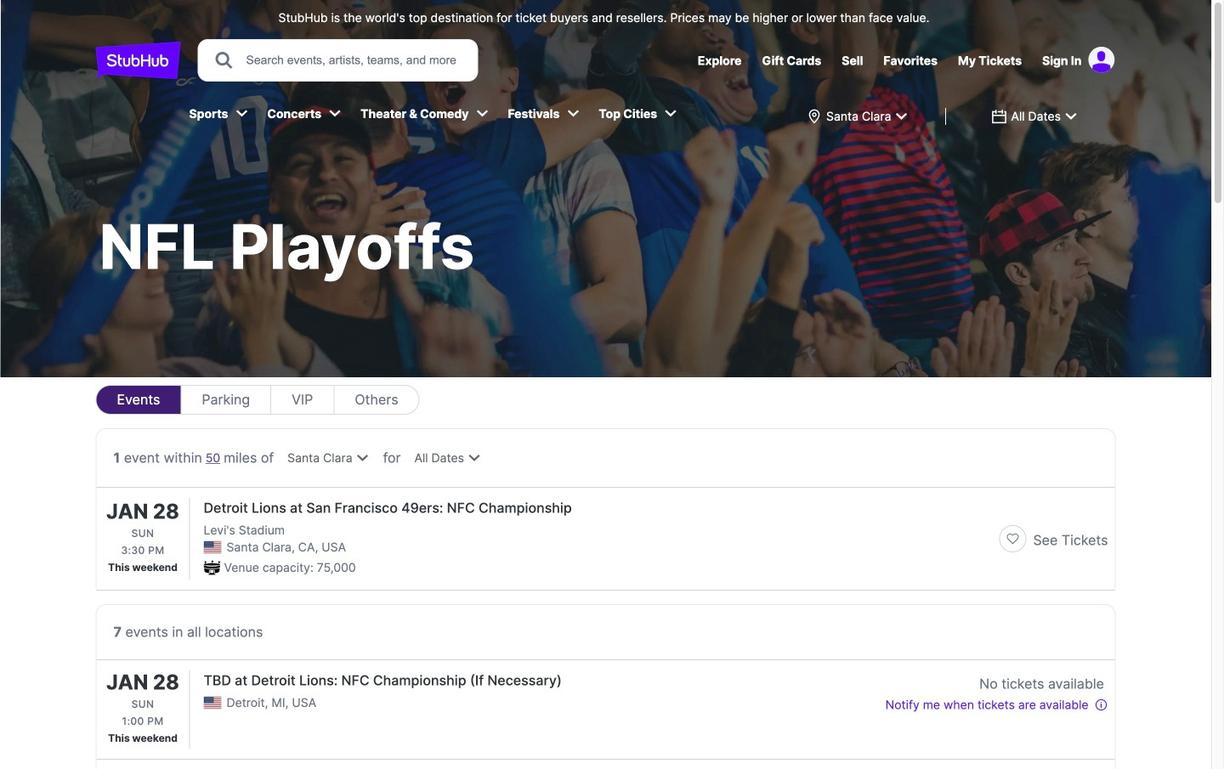 Task type: locate. For each thing, give the bounding box(es) containing it.
0 vertical spatial us national flag image
[[204, 541, 221, 554]]

stubhub image
[[96, 39, 181, 82]]

tooltip image
[[1094, 698, 1108, 712]]

None field
[[796, 101, 918, 132], [980, 101, 1088, 132], [277, 443, 380, 473], [404, 443, 491, 473], [796, 101, 918, 132], [980, 101, 1088, 132], [277, 443, 380, 473], [404, 443, 491, 473]]

us national flag image
[[204, 541, 221, 554], [204, 697, 221, 709]]

Search events, artists, teams, and more field
[[244, 51, 462, 70]]

1 vertical spatial us national flag image
[[204, 697, 221, 709]]



Task type: describe. For each thing, give the bounding box(es) containing it.
2 us national flag image from the top
[[204, 697, 221, 709]]

1 us national flag image from the top
[[204, 541, 221, 554]]



Task type: vqa. For each thing, say whether or not it's contained in the screenshot.
the bottommost the us national flag image
yes



